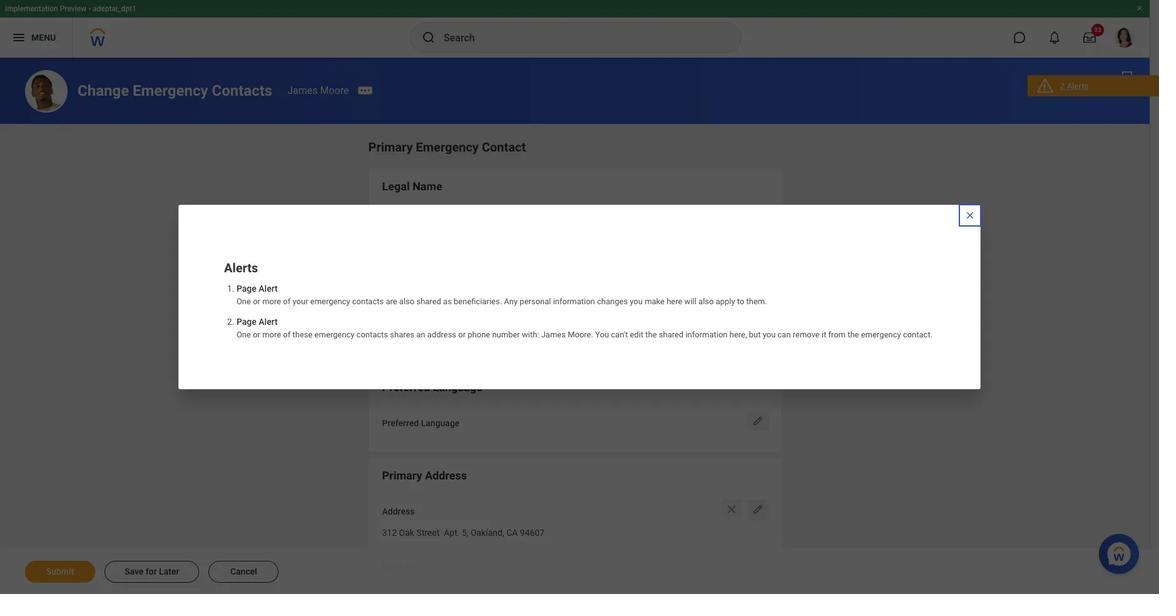 Task type: locate. For each thing, give the bounding box(es) containing it.
contacts
[[352, 297, 384, 306], [357, 330, 388, 339]]

emergency
[[133, 82, 208, 99], [416, 140, 479, 155]]

shared inside 'page alert one or more of these emergency contacts shares an address or phone number with: james moore. you can't edit the shared information here, but you can remove it from the emergency contact.'
[[659, 330, 684, 339]]

2 more from the top
[[263, 330, 281, 339]]

2
[[1061, 81, 1066, 91]]

more inside 'page alert one or more of these emergency contacts shares an address or phone number with: james moore. you can't edit the shared information here, but you can remove it from the emergency contact.'
[[263, 330, 281, 339]]

0 vertical spatial primary
[[369, 140, 413, 155]]

one left these
[[237, 330, 251, 339]]

emergency inside 'region'
[[416, 140, 479, 155]]

preferred language up primary address
[[382, 418, 460, 428]]

1 vertical spatial language
[[421, 418, 460, 428]]

you
[[596, 330, 609, 339]]

page alert link
[[237, 283, 278, 295], [237, 317, 278, 328]]

1 vertical spatial more
[[263, 330, 281, 339]]

contacts left are
[[352, 297, 384, 306]]

change emergency contacts main content
[[0, 58, 1160, 594]]

312
[[382, 528, 397, 538]]

preferred
[[382, 381, 430, 394], [382, 418, 419, 428]]

emergency
[[311, 297, 350, 306], [315, 330, 355, 339], [862, 330, 902, 339]]

2 preferred language from the top
[[382, 418, 460, 428]]

1 vertical spatial james
[[542, 330, 566, 339]]

0 vertical spatial emergency
[[133, 82, 208, 99]]

alert inside page alert one or more of your emergency contacts are also shared as beneficiaries. any personal information changes you make here will also apply to them.
[[259, 283, 278, 293]]

number
[[493, 330, 520, 339]]

1 vertical spatial of
[[283, 330, 291, 339]]

alerts
[[1068, 81, 1090, 91], [224, 260, 258, 275]]

contacts left "shares"
[[357, 330, 388, 339]]

or left phone
[[459, 330, 466, 339]]

0 horizontal spatial address
[[382, 506, 415, 516]]

information
[[553, 297, 596, 306], [686, 330, 728, 339]]

1 vertical spatial emergency
[[416, 140, 479, 155]]

1 of from the top
[[283, 297, 291, 306]]

0 vertical spatial page alert link
[[237, 283, 278, 295]]

the right edit
[[646, 330, 657, 339]]

alert
[[259, 283, 278, 293], [259, 317, 278, 327]]

alert for page alert one or more of these emergency contacts shares an address or phone number with: james moore. you can't edit the shared information here, but you can remove it from the emergency contact.
[[259, 317, 278, 327]]

0 horizontal spatial alerts
[[224, 260, 258, 275]]

contact
[[482, 140, 526, 155]]

2 one from the top
[[237, 330, 251, 339]]

0 vertical spatial preferred language
[[382, 381, 483, 394]]

inbox large image
[[1084, 31, 1097, 44]]

alerts inside dialog
[[224, 260, 258, 275]]

1 one from the top
[[237, 297, 251, 306]]

preferred language
[[382, 381, 483, 394], [382, 418, 460, 428]]

edit
[[630, 330, 644, 339]]

will
[[685, 297, 697, 306]]

1 vertical spatial page alert link
[[237, 317, 278, 328]]

1 horizontal spatial you
[[763, 330, 776, 339]]

0 horizontal spatial also
[[400, 297, 415, 306]]

can't
[[611, 330, 628, 339]]

preferred language down address
[[382, 381, 483, 394]]

1 horizontal spatial the
[[848, 330, 860, 339]]

1 vertical spatial alerts
[[224, 260, 258, 275]]

implementation preview -   adeptai_dpt1 banner
[[0, 0, 1151, 58]]

james
[[288, 85, 318, 96], [542, 330, 566, 339]]

emergency right these
[[315, 330, 355, 339]]

0 horizontal spatial shared
[[417, 297, 441, 306]]

Private text field
[[382, 575, 409, 594]]

1 vertical spatial alert
[[259, 317, 278, 327]]

close environment banner image
[[1137, 4, 1144, 12]]

edit image inside primary address element
[[752, 503, 764, 516]]

1 vertical spatial edit image
[[752, 503, 764, 516]]

oak
[[399, 528, 415, 538]]

0 vertical spatial one
[[237, 297, 251, 306]]

moore.
[[568, 330, 594, 339]]

312 oak street  apt. 5, oakland, ca 94607
[[382, 528, 545, 538]]

2 edit image from the top
[[752, 503, 764, 516]]

primary up oak
[[382, 469, 422, 482]]

0 vertical spatial you
[[630, 297, 643, 306]]

also right will in the right of the page
[[699, 297, 714, 306]]

of inside page alert one or more of your emergency contacts are also shared as beneficiaries. any personal information changes you make here will also apply to them.
[[283, 297, 291, 306]]

the
[[646, 330, 657, 339], [848, 330, 860, 339]]

one inside 'page alert one or more of these emergency contacts shares an address or phone number with: james moore. you can't edit the shared information here, but you can remove it from the emergency contact.'
[[237, 330, 251, 339]]

you left make
[[630, 297, 643, 306]]

1 vertical spatial one
[[237, 330, 251, 339]]

1 vertical spatial preferred language
[[382, 418, 460, 428]]

james moore link
[[288, 85, 349, 96]]

more left these
[[263, 330, 281, 339]]

of
[[283, 297, 291, 306], [283, 330, 291, 339]]

legal name
[[382, 180, 443, 193]]

information left here,
[[686, 330, 728, 339]]

legal name element
[[369, 168, 782, 263]]

2 also from the left
[[699, 297, 714, 306]]

edit image
[[752, 415, 764, 428], [752, 503, 764, 516]]

1 horizontal spatial information
[[686, 330, 728, 339]]

visibility
[[382, 561, 416, 571]]

0 vertical spatial preferred
[[382, 381, 430, 394]]

0 vertical spatial alert
[[259, 283, 278, 293]]

0 vertical spatial information
[[553, 297, 596, 306]]

1 vertical spatial primary
[[382, 469, 422, 482]]

more inside page alert one or more of your emergency contacts are also shared as beneficiaries. any personal information changes you make here will also apply to them.
[[263, 297, 281, 306]]

or
[[253, 297, 261, 306], [253, 330, 261, 339], [459, 330, 466, 339]]

address up the apt.
[[425, 469, 467, 482]]

the right from
[[848, 330, 860, 339]]

0 vertical spatial alerts
[[1068, 81, 1090, 91]]

2 page alert link from the top
[[237, 317, 278, 328]]

also right are
[[400, 297, 415, 306]]

1 horizontal spatial also
[[699, 297, 714, 306]]

one
[[237, 297, 251, 306], [237, 330, 251, 339]]

1 page from the top
[[237, 283, 257, 293]]

2 the from the left
[[848, 330, 860, 339]]

1 more from the top
[[263, 297, 281, 306]]

view printable version (pdf) image
[[1121, 70, 1136, 85]]

primary address element
[[369, 458, 782, 594]]

preferred down relationship element
[[382, 381, 430, 394]]

james left moore
[[288, 85, 318, 96]]

page alert one or more of these emergency contacts shares an address or phone number with: james moore. you can't edit the shared information here, but you can remove it from the emergency contact.
[[237, 317, 933, 339]]

1 vertical spatial information
[[686, 330, 728, 339]]

1 horizontal spatial james
[[542, 330, 566, 339]]

one for page alert one or more of your emergency contacts are also shared as beneficiaries. any personal information changes you make here will also apply to them.
[[237, 297, 251, 306]]

primary up legal
[[369, 140, 413, 155]]

94607
[[520, 528, 545, 538]]

preferred language element
[[369, 369, 782, 451]]

street
[[417, 528, 440, 538]]

or left your
[[253, 297, 261, 306]]

of left your
[[283, 297, 291, 306]]

any
[[504, 297, 518, 306]]

page for page alert one or more of your emergency contacts are also shared as beneficiaries. any personal information changes you make here will also apply to them.
[[237, 283, 257, 293]]

shared down here
[[659, 330, 684, 339]]

one inside page alert one or more of your emergency contacts are also shared as beneficiaries. any personal information changes you make here will also apply to them.
[[237, 297, 251, 306]]

0 vertical spatial shared
[[417, 297, 441, 306]]

1 vertical spatial you
[[763, 330, 776, 339]]

1 also from the left
[[400, 297, 415, 306]]

or for page alert one or more of these emergency contacts shares an address or phone number with: james moore. you can't edit the shared information here, but you can remove it from the emergency contact.
[[253, 330, 261, 339]]

primary for primary emergency contact
[[369, 140, 413, 155]]

more left your
[[263, 297, 281, 306]]

language up primary address
[[421, 418, 460, 428]]

relationship element
[[382, 331, 408, 354]]

beneficiaries.
[[454, 297, 502, 306]]

alert inside 'page alert one or more of these emergency contacts shares an address or phone number with: james moore. you can't edit the shared information here, but you can remove it from the emergency contact.'
[[259, 317, 278, 327]]

1 horizontal spatial emergency
[[416, 140, 479, 155]]

james inside 'page alert one or more of these emergency contacts shares an address or phone number with: james moore. you can't edit the shared information here, but you can remove it from the emergency contact.'
[[542, 330, 566, 339]]

0 horizontal spatial information
[[553, 297, 596, 306]]

None text field
[[382, 332, 408, 354]]

0 horizontal spatial you
[[630, 297, 643, 306]]

profile logan mcneil element
[[1108, 24, 1143, 51]]

contacts inside page alert one or more of your emergency contacts are also shared as beneficiaries. any personal information changes you make here will also apply to them.
[[352, 297, 384, 306]]

1 horizontal spatial shared
[[659, 330, 684, 339]]

primary address
[[382, 469, 467, 482]]

1 the from the left
[[646, 330, 657, 339]]

page inside 'page alert one or more of these emergency contacts shares an address or phone number with: james moore. you can't edit the shared information here, but you can remove it from the emergency contact.'
[[237, 317, 257, 327]]

you
[[630, 297, 643, 306], [763, 330, 776, 339]]

1 alert from the top
[[259, 283, 278, 293]]

information up 'page alert one or more of these emergency contacts shares an address or phone number with: james moore. you can't edit the shared information here, but you can remove it from the emergency contact.'
[[553, 297, 596, 306]]

1 vertical spatial preferred
[[382, 418, 419, 428]]

address up oak
[[382, 506, 415, 516]]

1 horizontal spatial alerts
[[1068, 81, 1090, 91]]

0 vertical spatial address
[[425, 469, 467, 482]]

preferred up primary address
[[382, 418, 419, 428]]

of for page alert one or more of these emergency contacts shares an address or phone number with: james moore. you can't edit the shared information here, but you can remove it from the emergency contact.
[[283, 330, 291, 339]]

1 edit image from the top
[[752, 415, 764, 428]]

0 vertical spatial more
[[263, 297, 281, 306]]

2 of from the top
[[283, 330, 291, 339]]

or left these
[[253, 330, 261, 339]]

0 vertical spatial contacts
[[352, 297, 384, 306]]

0 vertical spatial of
[[283, 297, 291, 306]]

0 horizontal spatial james
[[288, 85, 318, 96]]

language
[[433, 381, 483, 394], [421, 418, 460, 428]]

0 vertical spatial edit image
[[752, 415, 764, 428]]

page
[[237, 283, 257, 293], [237, 317, 257, 327]]

1 vertical spatial contacts
[[357, 330, 388, 339]]

contact.
[[904, 330, 933, 339]]

0 vertical spatial page
[[237, 283, 257, 293]]

here,
[[730, 330, 748, 339]]

primary
[[369, 140, 413, 155], [382, 469, 422, 482]]

primary emergency contact region
[[369, 137, 782, 594]]

-
[[88, 4, 91, 13]]

your
[[293, 297, 308, 306]]

page alert link for page alert one or more of your emergency contacts are also shared as beneficiaries. any personal information changes you make here will also apply to them.
[[237, 283, 278, 295]]

x image
[[726, 503, 738, 516]]

emergency right your
[[311, 297, 350, 306]]

action bar region
[[0, 549, 1160, 594]]

exclamation image
[[1040, 82, 1050, 92]]

or inside page alert one or more of your emergency contacts are also shared as beneficiaries. any personal information changes you make here will also apply to them.
[[253, 297, 261, 306]]

shared left as
[[417, 297, 441, 306]]

moore
[[320, 85, 349, 96]]

address
[[425, 469, 467, 482], [382, 506, 415, 516]]

more
[[263, 297, 281, 306], [263, 330, 281, 339]]

one left your
[[237, 297, 251, 306]]

0 horizontal spatial emergency
[[133, 82, 208, 99]]

2 page from the top
[[237, 317, 257, 327]]

1 vertical spatial page
[[237, 317, 257, 327]]

contacts inside 'page alert one or more of these emergency contacts shares an address or phone number with: james moore. you can't edit the shared information here, but you can remove it from the emergency contact.'
[[357, 330, 388, 339]]

emergency inside page alert one or more of your emergency contacts are also shared as beneficiaries. any personal information changes you make here will also apply to them.
[[311, 297, 350, 306]]

language down address
[[433, 381, 483, 394]]

shared
[[417, 297, 441, 306], [659, 330, 684, 339]]

2 alert from the top
[[259, 317, 278, 327]]

you right but
[[763, 330, 776, 339]]

changes
[[598, 297, 628, 306]]

them.
[[747, 297, 768, 306]]

0 vertical spatial james
[[288, 85, 318, 96]]

of left these
[[283, 330, 291, 339]]

0 horizontal spatial the
[[646, 330, 657, 339]]

also
[[400, 297, 415, 306], [699, 297, 714, 306]]

legal
[[382, 180, 410, 193]]

james right with:
[[542, 330, 566, 339]]

page inside page alert one or more of your emergency contacts are also shared as beneficiaries. any personal information changes you make here will also apply to them.
[[237, 283, 257, 293]]

visibility element
[[382, 574, 409, 594]]

are
[[386, 297, 398, 306]]

0 vertical spatial language
[[433, 381, 483, 394]]

of for page alert one or more of your emergency contacts are also shared as beneficiaries. any personal information changes you make here will also apply to them.
[[283, 297, 291, 306]]

notifications large image
[[1049, 31, 1062, 44]]

1 page alert link from the top
[[237, 283, 278, 295]]

1 vertical spatial address
[[382, 506, 415, 516]]

1 vertical spatial shared
[[659, 330, 684, 339]]

of inside 'page alert one or more of these emergency contacts shares an address or phone number with: james moore. you can't edit the shared information here, but you can remove it from the emergency contact.'
[[283, 330, 291, 339]]



Task type: describe. For each thing, give the bounding box(es) containing it.
it
[[822, 330, 827, 339]]

apply
[[716, 297, 736, 306]]

from
[[829, 330, 846, 339]]

page for page alert one or more of these emergency contacts shares an address or phone number with: james moore. you can't edit the shared information here, but you can remove it from the emergency contact.
[[237, 317, 257, 327]]

can
[[778, 330, 791, 339]]

implementation
[[5, 4, 58, 13]]

page alert link for page alert one or more of these emergency contacts shares an address or phone number with: james moore. you can't edit the shared information here, but you can remove it from the emergency contact.
[[237, 317, 278, 328]]

one for page alert one or more of these emergency contacts shares an address or phone number with: james moore. you can't edit the shared information here, but you can remove it from the emergency contact.
[[237, 330, 251, 339]]

emergency for change
[[133, 82, 208, 99]]

ca
[[507, 528, 518, 538]]

2 preferred from the top
[[382, 418, 419, 428]]

to
[[738, 297, 745, 306]]

emergency for page alert one or more of your emergency contacts are also shared as beneficiaries. any personal information changes you make here will also apply to them.
[[311, 297, 350, 306]]

edit image inside preferred language element
[[752, 415, 764, 428]]

shared inside page alert one or more of your emergency contacts are also shared as beneficiaries. any personal information changes you make here will also apply to them.
[[417, 297, 441, 306]]

address
[[428, 330, 457, 339]]

make
[[645, 297, 665, 306]]

emergency left contact. at the right of page
[[862, 330, 902, 339]]

2 alerts
[[1061, 81, 1090, 91]]

alerts inside button
[[1068, 81, 1090, 91]]

emergency for primary
[[416, 140, 479, 155]]

name
[[413, 180, 443, 193]]

contacts for page alert one or more of these emergency contacts shares an address or phone number with: james moore. you can't edit the shared information here, but you can remove it from the emergency contact.
[[357, 330, 388, 339]]

1 horizontal spatial address
[[425, 469, 467, 482]]

implementation preview -   adeptai_dpt1
[[5, 4, 136, 13]]

312 Oak Street  Apt. 5, Oakland, CA 94607 text field
[[382, 521, 545, 542]]

page alert one or more of your emergency contacts are also shared as beneficiaries. any personal information changes you make here will also apply to them.
[[237, 283, 768, 306]]

contacts for page alert one or more of your emergency contacts are also shared as beneficiaries. any personal information changes you make here will also apply to them.
[[352, 297, 384, 306]]

personal
[[520, 297, 551, 306]]

information inside 'page alert one or more of these emergency contacts shares an address or phone number with: james moore. you can't edit the shared information here, but you can remove it from the emergency contact.'
[[686, 330, 728, 339]]

apt.
[[444, 528, 460, 538]]

change
[[78, 82, 129, 99]]

you inside page alert one or more of your emergency contacts are also shared as beneficiaries. any personal information changes you make here will also apply to them.
[[630, 297, 643, 306]]

these
[[293, 330, 313, 339]]

with:
[[522, 330, 540, 339]]

more for page alert one or more of your emergency contacts are also shared as beneficiaries. any personal information changes you make here will also apply to them.
[[263, 297, 281, 306]]

demo_m061.png image
[[25, 70, 68, 113]]

preview
[[60, 4, 87, 13]]

or for page alert one or more of your emergency contacts are also shared as beneficiaries. any personal information changes you make here will also apply to them.
[[253, 297, 261, 306]]

more for page alert one or more of these emergency contacts shares an address or phone number with: james moore. you can't edit the shared information here, but you can remove it from the emergency contact.
[[263, 330, 281, 339]]

search image
[[422, 30, 437, 45]]

an
[[417, 330, 426, 339]]

primary emergency contact
[[369, 140, 526, 155]]

primary for primary address
[[382, 469, 422, 482]]

change emergency contacts
[[78, 82, 273, 99]]

alerts dialog
[[178, 205, 982, 390]]

1 preferred language from the top
[[382, 381, 483, 394]]

shares
[[390, 330, 415, 339]]

close errors and alerts image
[[966, 210, 976, 220]]

oakland,
[[471, 528, 505, 538]]

alert for page alert one or more of your emergency contacts are also shared as beneficiaries. any personal information changes you make here will also apply to them.
[[259, 283, 278, 293]]

james moore
[[288, 85, 349, 96]]

phone
[[468, 330, 491, 339]]

information inside page alert one or more of your emergency contacts are also shared as beneficiaries. any personal information changes you make here will also apply to them.
[[553, 297, 596, 306]]

1 preferred from the top
[[382, 381, 430, 394]]

but
[[750, 330, 761, 339]]

5,
[[462, 528, 469, 538]]

adeptai_dpt1
[[93, 4, 136, 13]]

james inside change emergency contacts main content
[[288, 85, 318, 96]]

here
[[667, 297, 683, 306]]

contacts
[[212, 82, 273, 99]]

private
[[382, 582, 409, 592]]

you inside 'page alert one or more of these emergency contacts shares an address or phone number with: james moore. you can't edit the shared information here, but you can remove it from the emergency contact.'
[[763, 330, 776, 339]]

emergency for page alert one or more of these emergency contacts shares an address or phone number with: james moore. you can't edit the shared information here, but you can remove it from the emergency contact.
[[315, 330, 355, 339]]

as
[[443, 297, 452, 306]]

address element
[[382, 520, 545, 543]]

remove
[[793, 330, 820, 339]]

2 alerts button
[[1028, 75, 1160, 99]]



Task type: vqa. For each thing, say whether or not it's contained in the screenshot.
'contacts' for Page Alert One or more of these emergency contacts shares an address or phone number with: James Moore. You can't edit the shared information here, but you can remove it from the emergency contact.
yes



